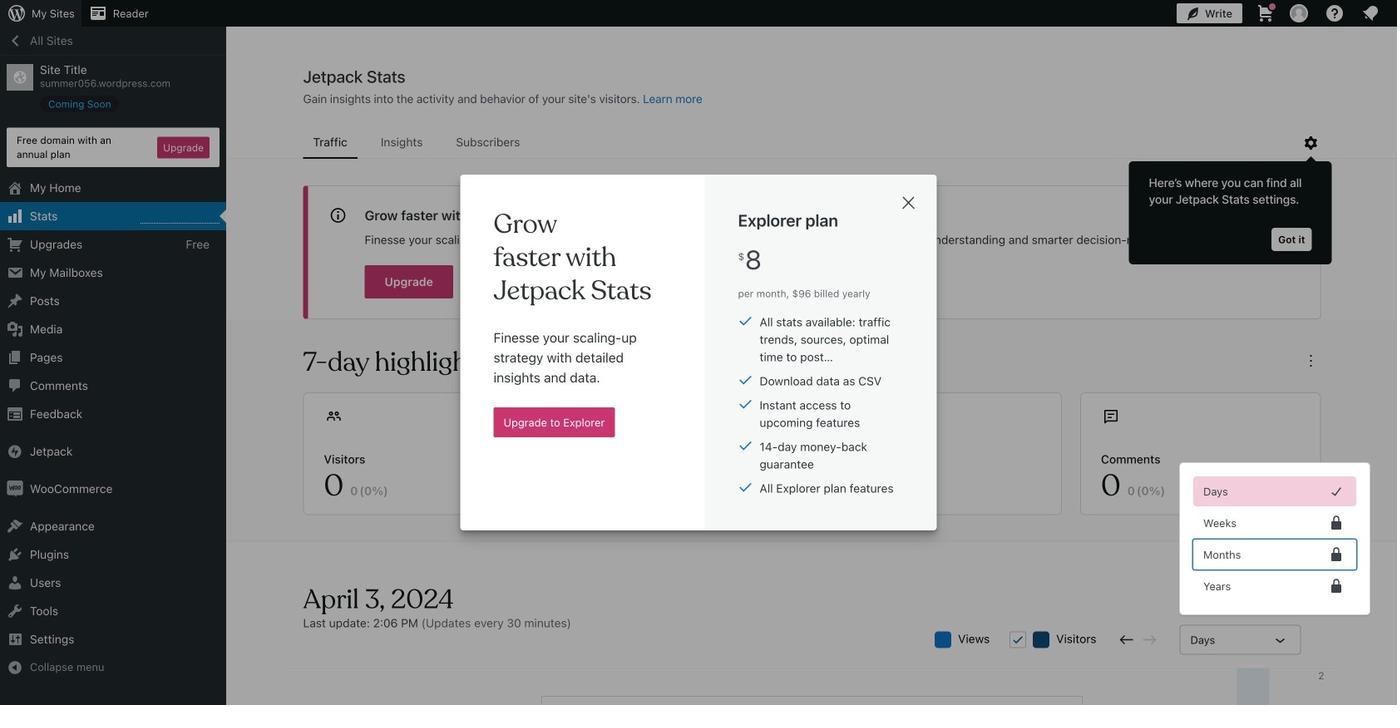 Task type: describe. For each thing, give the bounding box(es) containing it.
my shopping cart image
[[1257, 3, 1277, 23]]

none checkbox inside jetpack stats main content
[[1010, 632, 1027, 649]]

highest hourly views 0 image
[[141, 213, 220, 224]]

menu inside jetpack stats main content
[[303, 127, 1302, 159]]

img image
[[7, 481, 23, 498]]

manage your notifications image
[[1361, 3, 1381, 23]]

help image
[[1326, 3, 1346, 23]]

update your profile, personal settings, and more image
[[1290, 3, 1310, 23]]

close image
[[1281, 206, 1301, 226]]



Task type: vqa. For each thing, say whether or not it's contained in the screenshot.
Option Group
yes



Task type: locate. For each thing, give the bounding box(es) containing it.
jetpack stats main content
[[227, 66, 1398, 706]]

tooltip
[[1121, 153, 1333, 265]]

None checkbox
[[1010, 632, 1027, 649]]

None button
[[1194, 477, 1357, 507], [1194, 508, 1357, 538], [1194, 540, 1357, 570], [1194, 572, 1357, 602], [1194, 477, 1357, 507], [1194, 508, 1357, 538], [1194, 540, 1357, 570], [1194, 572, 1357, 602]]

close image
[[899, 193, 919, 213]]

menu
[[303, 127, 1302, 159]]

option group
[[1194, 477, 1357, 602]]



